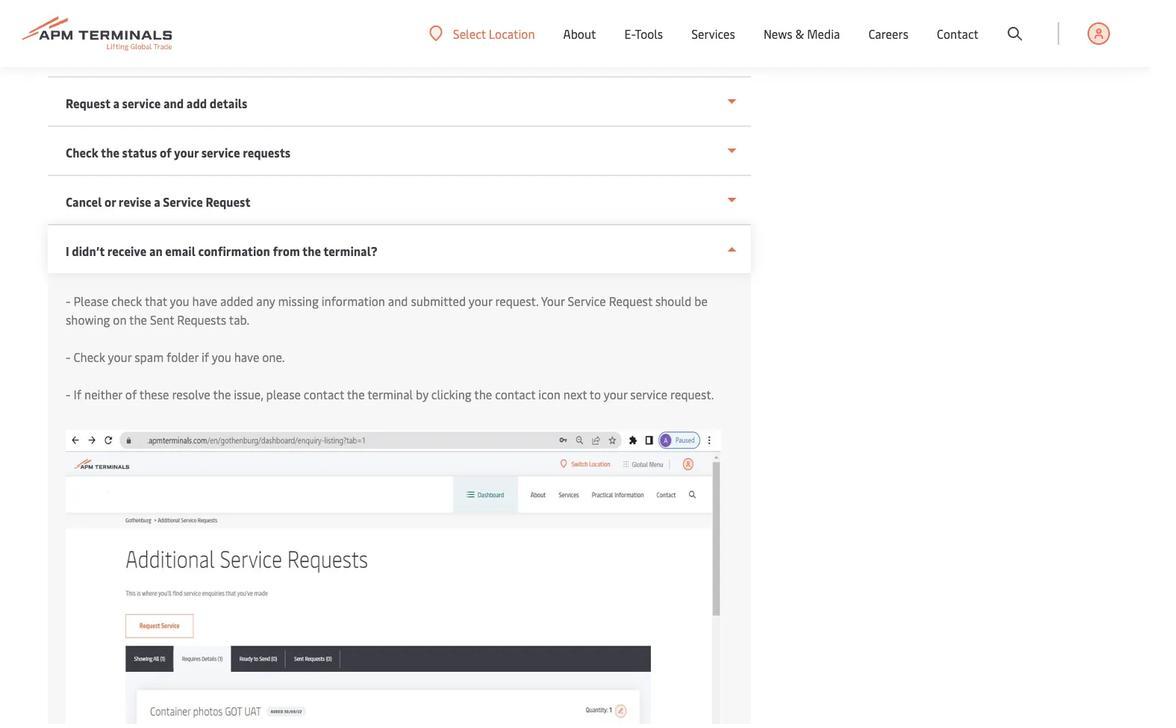Task type: describe. For each thing, give the bounding box(es) containing it.
your inside - please check that you have added any missing information and submitted your request. your service request should be showing on the sent requests tab.
[[469, 293, 492, 309]]

terminal?
[[323, 243, 377, 259]]

news
[[764, 26, 793, 42]]

service inside cancel or revise a service request dropdown button
[[163, 194, 203, 210]]

- if neither of these resolve the issue, please contact the terminal by clicking the contact icon next to your service request.
[[66, 386, 714, 402]]

e-
[[625, 26, 635, 42]]

or
[[105, 194, 116, 210]]

your inside dropdown button
[[174, 144, 199, 161]]

cancel or revise a service request
[[66, 194, 251, 210]]

status
[[122, 144, 157, 161]]

confirmation
[[198, 243, 270, 259]]

services button
[[692, 0, 735, 67]]

to
[[590, 386, 601, 402]]

added
[[220, 293, 253, 309]]

an
[[149, 243, 163, 259]]

neither
[[84, 386, 122, 402]]

your left spam
[[108, 349, 132, 365]]

the inside - please check that you have added any missing information and submitted your request. your service request should be showing on the sent requests tab.
[[129, 312, 147, 328]]

1 contact from the left
[[304, 386, 344, 402]]

access online service requests
[[66, 46, 236, 62]]

cancel
[[66, 194, 102, 210]]

request inside dropdown button
[[206, 194, 251, 210]]

location
[[489, 25, 535, 41]]

check the status of your service requests button
[[48, 127, 752, 176]]

- for - if neither of these resolve the issue, please contact the terminal by clicking the contact icon next to your service request.
[[66, 386, 71, 402]]

check the status of your service requests
[[66, 144, 291, 161]]

clicking
[[431, 386, 472, 402]]

any
[[256, 293, 275, 309]]

folder
[[167, 349, 199, 365]]

the left terminal
[[347, 386, 365, 402]]

select location button
[[429, 25, 535, 42]]

i
[[66, 243, 69, 259]]

spam
[[135, 349, 164, 365]]

contact button
[[937, 0, 979, 67]]

about button
[[563, 0, 596, 67]]

service inside i didn't receive an email confirmation from the terminal? element
[[630, 386, 668, 402]]

1 vertical spatial you
[[212, 349, 231, 365]]

the left status
[[101, 144, 119, 161]]

i didn't receive an email confirmation from the terminal? element
[[48, 273, 752, 724]]

of for your
[[160, 144, 172, 161]]

by
[[416, 386, 429, 402]]

terminal
[[368, 386, 413, 402]]

news & media
[[764, 26, 840, 42]]

submitted
[[411, 293, 466, 309]]

requests inside access online service requests dropdown button
[[186, 46, 236, 62]]

i didn't receive an email confirmation from the terminal? button
[[48, 225, 752, 273]]

email
[[165, 243, 196, 259]]

next
[[564, 386, 587, 402]]

request inside - please check that you have added any missing information and submitted your request. your service request should be showing on the sent requests tab.
[[609, 293, 653, 309]]

service inside dropdown button
[[122, 95, 161, 111]]

issue,
[[234, 386, 263, 402]]

1 horizontal spatial have
[[234, 349, 259, 365]]

and inside - please check that you have added any missing information and submitted your request. your service request should be showing on the sent requests tab.
[[388, 293, 408, 309]]

e-tools button
[[625, 0, 663, 67]]

careers
[[869, 26, 909, 42]]

tools
[[635, 26, 663, 42]]



Task type: locate. For each thing, give the bounding box(es) containing it.
of right status
[[160, 144, 172, 161]]

a down online
[[113, 95, 119, 111]]

if
[[74, 386, 81, 402]]

tab.
[[229, 312, 250, 328]]

0 horizontal spatial request
[[66, 95, 110, 111]]

have left one.
[[234, 349, 259, 365]]

the left issue,
[[213, 386, 231, 402]]

- for - check your spam folder if you have one.
[[66, 349, 71, 365]]

requests
[[186, 46, 236, 62], [177, 312, 226, 328]]

1 horizontal spatial a
[[154, 194, 160, 210]]

2 horizontal spatial request
[[609, 293, 653, 309]]

0 horizontal spatial contact
[[304, 386, 344, 402]]

a
[[113, 95, 119, 111], [154, 194, 160, 210]]

resolve
[[172, 386, 210, 402]]

request up confirmation
[[206, 194, 251, 210]]

request a service and add details button
[[48, 78, 752, 127]]

1 horizontal spatial request.
[[671, 386, 714, 402]]

request.
[[495, 293, 539, 309], [671, 386, 714, 402]]

contact
[[937, 26, 979, 42]]

1 vertical spatial have
[[234, 349, 259, 365]]

2 - from the top
[[66, 349, 71, 365]]

service right your
[[568, 293, 606, 309]]

the
[[101, 144, 119, 161], [302, 243, 321, 259], [129, 312, 147, 328], [213, 386, 231, 402], [347, 386, 365, 402], [474, 386, 492, 402]]

1 - from the top
[[66, 293, 71, 309]]

service inside access online service requests dropdown button
[[143, 46, 183, 62]]

select location
[[453, 25, 535, 41]]

check
[[111, 293, 142, 309]]

didn't
[[72, 243, 105, 259]]

missing
[[278, 293, 319, 309]]

service left requests
[[201, 144, 240, 161]]

of
[[160, 144, 172, 161], [125, 386, 137, 402]]

your
[[541, 293, 565, 309]]

you inside - please check that you have added any missing information and submitted your request. your service request should be showing on the sent requests tab.
[[170, 293, 189, 309]]

media
[[807, 26, 840, 42]]

1 vertical spatial of
[[125, 386, 137, 402]]

0 vertical spatial request.
[[495, 293, 539, 309]]

details
[[210, 95, 247, 111]]

2 vertical spatial service
[[568, 293, 606, 309]]

add
[[187, 95, 207, 111]]

check up cancel at the top left
[[66, 144, 98, 161]]

please
[[74, 293, 109, 309]]

0 vertical spatial requests
[[186, 46, 236, 62]]

a inside cancel or revise a service request dropdown button
[[154, 194, 160, 210]]

3 - from the top
[[66, 386, 71, 402]]

2 vertical spatial service
[[630, 386, 668, 402]]

- for - please check that you have added any missing information and submitted your request. your service request should be showing on the sent requests tab.
[[66, 293, 71, 309]]

your
[[174, 144, 199, 161], [469, 293, 492, 309], [108, 349, 132, 365], [604, 386, 628, 402]]

service right online
[[143, 46, 183, 62]]

from
[[273, 243, 300, 259]]

0 horizontal spatial request.
[[495, 293, 539, 309]]

1 horizontal spatial of
[[160, 144, 172, 161]]

access online service requests button
[[48, 28, 752, 78]]

service inside - please check that you have added any missing information and submitted your request. your service request should be showing on the sent requests tab.
[[568, 293, 606, 309]]

one.
[[262, 349, 285, 365]]

0 horizontal spatial a
[[113, 95, 119, 111]]

service
[[143, 46, 183, 62], [163, 194, 203, 210], [568, 293, 606, 309]]

&
[[796, 26, 804, 42]]

and
[[164, 95, 184, 111], [388, 293, 408, 309]]

request down access
[[66, 95, 110, 111]]

the right clicking at the left of the page
[[474, 386, 492, 402]]

requests up add
[[186, 46, 236, 62]]

of inside i didn't receive an email confirmation from the terminal? element
[[125, 386, 137, 402]]

cancel or revise a service request button
[[48, 176, 752, 225]]

1 vertical spatial request
[[206, 194, 251, 210]]

should
[[656, 293, 692, 309]]

sent
[[150, 312, 174, 328]]

0 vertical spatial -
[[66, 293, 71, 309]]

0 vertical spatial and
[[164, 95, 184, 111]]

i didn't receive an email confirmation from the terminal?
[[66, 243, 377, 259]]

0 horizontal spatial have
[[192, 293, 217, 309]]

requests
[[243, 144, 291, 161]]

e-tools
[[625, 26, 663, 42]]

1 vertical spatial -
[[66, 349, 71, 365]]

you
[[170, 293, 189, 309], [212, 349, 231, 365]]

service
[[122, 95, 161, 111], [201, 144, 240, 161], [630, 386, 668, 402]]

request left the should
[[609, 293, 653, 309]]

- please check that you have added any missing information and submitted your request. your service request should be showing on the sent requests tab.
[[66, 293, 708, 328]]

requests inside - please check that you have added any missing information and submitted your request. your service request should be showing on the sent requests tab.
[[177, 312, 226, 328]]

you right 'if' at left
[[212, 349, 231, 365]]

0 vertical spatial service
[[143, 46, 183, 62]]

- inside - please check that you have added any missing information and submitted your request. your service request should be showing on the sent requests tab.
[[66, 293, 71, 309]]

- left please
[[66, 293, 71, 309]]

of inside dropdown button
[[160, 144, 172, 161]]

check inside dropdown button
[[66, 144, 98, 161]]

0 vertical spatial have
[[192, 293, 217, 309]]

you right that
[[170, 293, 189, 309]]

1 horizontal spatial you
[[212, 349, 231, 365]]

of left these
[[125, 386, 137, 402]]

2 vertical spatial request
[[609, 293, 653, 309]]

service right revise
[[163, 194, 203, 210]]

your right status
[[174, 144, 199, 161]]

of for these
[[125, 386, 137, 402]]

request. inside - please check that you have added any missing information and submitted your request. your service request should be showing on the sent requests tab.
[[495, 293, 539, 309]]

your right submitted
[[469, 293, 492, 309]]

1 horizontal spatial contact
[[495, 386, 536, 402]]

and left submitted
[[388, 293, 408, 309]]

0 vertical spatial you
[[170, 293, 189, 309]]

1 horizontal spatial service
[[201, 144, 240, 161]]

icon
[[539, 386, 561, 402]]

- left if
[[66, 386, 71, 402]]

0 horizontal spatial and
[[164, 95, 184, 111]]

contact right please
[[304, 386, 344, 402]]

0 horizontal spatial service
[[122, 95, 161, 111]]

1 vertical spatial and
[[388, 293, 408, 309]]

a inside request a service and add details dropdown button
[[113, 95, 119, 111]]

your right 'to'
[[604, 386, 628, 402]]

the right the from
[[302, 243, 321, 259]]

access
[[66, 46, 102, 62]]

about
[[563, 26, 596, 42]]

0 vertical spatial of
[[160, 144, 172, 161]]

the right on
[[129, 312, 147, 328]]

have left added
[[192, 293, 217, 309]]

careers button
[[869, 0, 909, 67]]

2 contact from the left
[[495, 386, 536, 402]]

services
[[692, 26, 735, 42]]

have
[[192, 293, 217, 309], [234, 349, 259, 365]]

-
[[66, 293, 71, 309], [66, 349, 71, 365], [66, 386, 71, 402]]

news & media button
[[764, 0, 840, 67]]

0 horizontal spatial of
[[125, 386, 137, 402]]

- check your spam folder if you have one.
[[66, 349, 285, 365]]

that
[[145, 293, 167, 309]]

requests up 'if' at left
[[177, 312, 226, 328]]

0 horizontal spatial you
[[170, 293, 189, 309]]

request
[[66, 95, 110, 111], [206, 194, 251, 210], [609, 293, 653, 309]]

a right revise
[[154, 194, 160, 210]]

revise
[[119, 194, 151, 210]]

select
[[453, 25, 486, 41]]

service right 'to'
[[630, 386, 668, 402]]

2 horizontal spatial service
[[630, 386, 668, 402]]

have inside - please check that you have added any missing information and submitted your request. your service request should be showing on the sent requests tab.
[[192, 293, 217, 309]]

be
[[695, 293, 708, 309]]

on
[[113, 312, 127, 328]]

check inside i didn't receive an email confirmation from the terminal? element
[[74, 349, 105, 365]]

and inside dropdown button
[[164, 95, 184, 111]]

receive
[[107, 243, 147, 259]]

information
[[322, 293, 385, 309]]

- down showing
[[66, 349, 71, 365]]

1 vertical spatial service
[[163, 194, 203, 210]]

1 vertical spatial request.
[[671, 386, 714, 402]]

0 vertical spatial a
[[113, 95, 119, 111]]

online
[[105, 46, 140, 62]]

showing
[[66, 312, 110, 328]]

if
[[202, 349, 209, 365]]

0 vertical spatial request
[[66, 95, 110, 111]]

1 vertical spatial check
[[74, 349, 105, 365]]

and left add
[[164, 95, 184, 111]]

check
[[66, 144, 98, 161], [74, 349, 105, 365]]

0 vertical spatial check
[[66, 144, 98, 161]]

1 vertical spatial a
[[154, 194, 160, 210]]

1 vertical spatial service
[[201, 144, 240, 161]]

1 vertical spatial requests
[[177, 312, 226, 328]]

please
[[266, 386, 301, 402]]

0 vertical spatial service
[[122, 95, 161, 111]]

1 horizontal spatial and
[[388, 293, 408, 309]]

contact
[[304, 386, 344, 402], [495, 386, 536, 402]]

service inside dropdown button
[[201, 144, 240, 161]]

contact left icon
[[495, 386, 536, 402]]

2 vertical spatial -
[[66, 386, 71, 402]]

check down showing
[[74, 349, 105, 365]]

contact terminal image
[[66, 430, 722, 724]]

1 horizontal spatial request
[[206, 194, 251, 210]]

request a service and add details
[[66, 95, 247, 111]]

service up status
[[122, 95, 161, 111]]

request inside dropdown button
[[66, 95, 110, 111]]

these
[[139, 386, 169, 402]]



Task type: vqa. For each thing, say whether or not it's contained in the screenshot.
Responsibility
no



